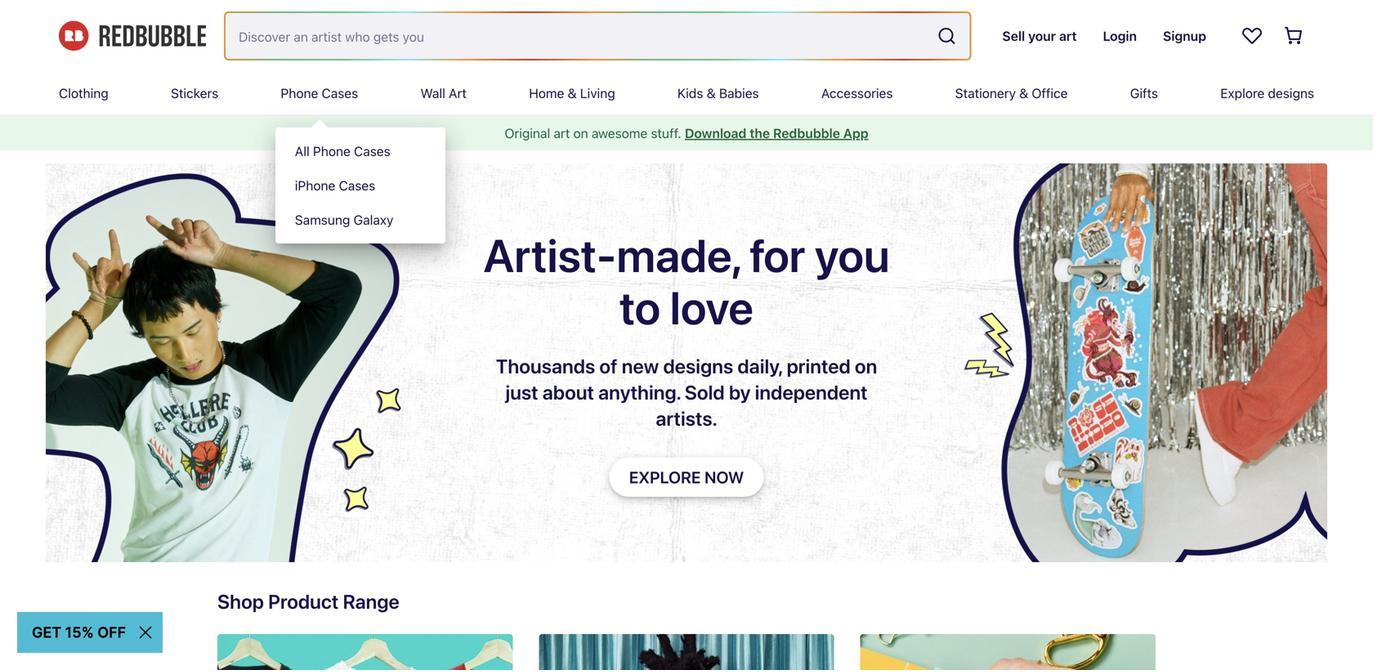 Task type: describe. For each thing, give the bounding box(es) containing it.
samsung
[[295, 212, 350, 228]]

clothing
[[59, 85, 109, 101]]

cases for phone cases
[[322, 85, 358, 101]]

& for stationery
[[1020, 85, 1029, 101]]

phone cases
[[281, 85, 358, 101]]

thousands
[[496, 355, 595, 378]]

stationery & office
[[956, 85, 1068, 101]]

menu bar containing clothing
[[59, 72, 1315, 244]]

iphone cases
[[295, 178, 375, 193]]

living
[[580, 85, 615, 101]]

of
[[600, 355, 618, 378]]

stickers link
[[171, 72, 218, 114]]

0 vertical spatial phone
[[281, 85, 318, 101]]

stuff.
[[651, 126, 682, 141]]

artist-
[[484, 228, 617, 282]]

gifts link
[[1131, 72, 1159, 114]]

artists.
[[656, 407, 718, 430]]

1 vertical spatial cases
[[354, 143, 391, 159]]

menu containing all phone cases
[[275, 128, 445, 244]]

gifts
[[1131, 85, 1159, 101]]

designs inside thousands of new designs daily, printed on just about anything. sold by independent artists.
[[664, 355, 734, 378]]

new
[[622, 355, 659, 378]]

download
[[685, 126, 747, 141]]

office
[[1032, 85, 1068, 101]]

independent
[[755, 381, 868, 404]]

artist-made, for you to love
[[484, 228, 890, 334]]

stationery & office link
[[956, 72, 1068, 114]]

babies
[[719, 85, 759, 101]]

& for home
[[568, 85, 577, 101]]

shop product range
[[217, 590, 400, 613]]

kids & babies link
[[678, 72, 759, 114]]

original
[[505, 126, 550, 141]]

app
[[844, 126, 869, 141]]

wall
[[421, 85, 445, 101]]

art
[[449, 85, 467, 101]]

redbubble
[[773, 126, 840, 141]]

wall art link
[[421, 72, 467, 114]]

clothing link
[[59, 72, 109, 114]]

cases for iphone cases
[[339, 178, 375, 193]]

home & living
[[529, 85, 615, 101]]

art
[[554, 126, 570, 141]]

all
[[295, 143, 310, 159]]

explore designs
[[1221, 85, 1315, 101]]

0 vertical spatial on
[[574, 126, 588, 141]]

explore
[[1221, 85, 1265, 101]]

home
[[529, 85, 564, 101]]

the
[[750, 126, 770, 141]]

all phone cases link
[[275, 134, 445, 168]]

kids
[[678, 85, 704, 101]]

original art on awesome stuff. download the redbubble app
[[505, 126, 869, 141]]

stickers
[[171, 85, 218, 101]]

about
[[543, 381, 594, 404]]



Task type: locate. For each thing, give the bounding box(es) containing it.
home & living link
[[529, 72, 615, 114]]

menu
[[275, 128, 445, 244]]

love
[[670, 280, 754, 334]]

1 vertical spatial on
[[855, 355, 878, 378]]

menu item
[[275, 72, 445, 244]]

1 horizontal spatial on
[[855, 355, 878, 378]]

phone inside menu
[[313, 143, 351, 159]]

made,
[[617, 228, 741, 282]]

thousands of new designs daily, printed on just about anything. sold by independent artists.
[[496, 355, 878, 430]]

cases up the all phone cases
[[322, 85, 358, 101]]

& inside stationery & office link
[[1020, 85, 1029, 101]]

samsung galaxy
[[295, 212, 394, 228]]

0 vertical spatial cases
[[322, 85, 358, 101]]

0 horizontal spatial designs
[[664, 355, 734, 378]]

redbubble logo image
[[59, 21, 206, 51]]

sold
[[685, 381, 725, 404]]

shop stickers image
[[861, 635, 1156, 670]]

menu item containing phone cases
[[275, 72, 445, 244]]

phone right all
[[313, 143, 351, 159]]

all phone cases
[[295, 143, 391, 159]]

for
[[750, 228, 806, 282]]

accessories
[[822, 85, 893, 101]]

just
[[506, 381, 538, 404]]

2 horizontal spatial &
[[1020, 85, 1029, 101]]

Search term search field
[[226, 13, 931, 59]]

on right art
[[574, 126, 588, 141]]

wall art
[[421, 85, 467, 101]]

kids & babies
[[678, 85, 759, 101]]

to
[[620, 280, 661, 334]]

daily,
[[738, 355, 783, 378]]

menu bar
[[59, 72, 1315, 244]]

designs inside menu bar
[[1269, 85, 1315, 101]]

stationery
[[956, 85, 1016, 101]]

1 vertical spatial designs
[[664, 355, 734, 378]]

2 & from the left
[[707, 85, 716, 101]]

& for kids
[[707, 85, 716, 101]]

3 & from the left
[[1020, 85, 1029, 101]]

download the redbubble app link
[[685, 126, 869, 141]]

you
[[815, 228, 890, 282]]

0 horizontal spatial on
[[574, 126, 588, 141]]

phone cases link
[[281, 72, 358, 114]]

iphone cases link
[[275, 168, 445, 203]]

2 vertical spatial cases
[[339, 178, 375, 193]]

1 & from the left
[[568, 85, 577, 101]]

samsung galaxy link
[[275, 203, 445, 237]]

phone
[[281, 85, 318, 101], [313, 143, 351, 159]]

phone up all
[[281, 85, 318, 101]]

by
[[729, 381, 751, 404]]

designs
[[1269, 85, 1315, 101], [664, 355, 734, 378]]

0 vertical spatial designs
[[1269, 85, 1315, 101]]

1 vertical spatial phone
[[313, 143, 351, 159]]

cases up iphone cases link
[[354, 143, 391, 159]]

designs right explore
[[1269, 85, 1315, 101]]

0 horizontal spatial &
[[568, 85, 577, 101]]

explore designs link
[[1221, 72, 1315, 114]]

on right printed
[[855, 355, 878, 378]]

& right kids
[[707, 85, 716, 101]]

printed
[[787, 355, 851, 378]]

on
[[574, 126, 588, 141], [855, 355, 878, 378]]

iphone
[[295, 178, 336, 193]]

product
[[268, 590, 339, 613]]

awesome
[[592, 126, 648, 141]]

cases
[[322, 85, 358, 101], [354, 143, 391, 159], [339, 178, 375, 193]]

& left the living
[[568, 85, 577, 101]]

range
[[343, 590, 400, 613]]

galaxy
[[354, 212, 394, 228]]

shop t-shirts image
[[217, 635, 513, 670]]

shop posters image
[[539, 635, 835, 670]]

on inside thousands of new designs daily, printed on just about anything. sold by independent artists.
[[855, 355, 878, 378]]

designs up sold
[[664, 355, 734, 378]]

None field
[[226, 13, 970, 59]]

& inside kids & babies link
[[707, 85, 716, 101]]

1 horizontal spatial designs
[[1269, 85, 1315, 101]]

shop
[[217, 590, 264, 613]]

& left 'office'
[[1020, 85, 1029, 101]]

anything.
[[599, 381, 681, 404]]

& inside home & living link
[[568, 85, 577, 101]]

1 horizontal spatial &
[[707, 85, 716, 101]]

accessories link
[[822, 72, 893, 114]]

cases up samsung galaxy link
[[339, 178, 375, 193]]

&
[[568, 85, 577, 101], [707, 85, 716, 101], [1020, 85, 1029, 101]]



Task type: vqa. For each thing, say whether or not it's contained in the screenshot.
PHONE to the bottom
yes



